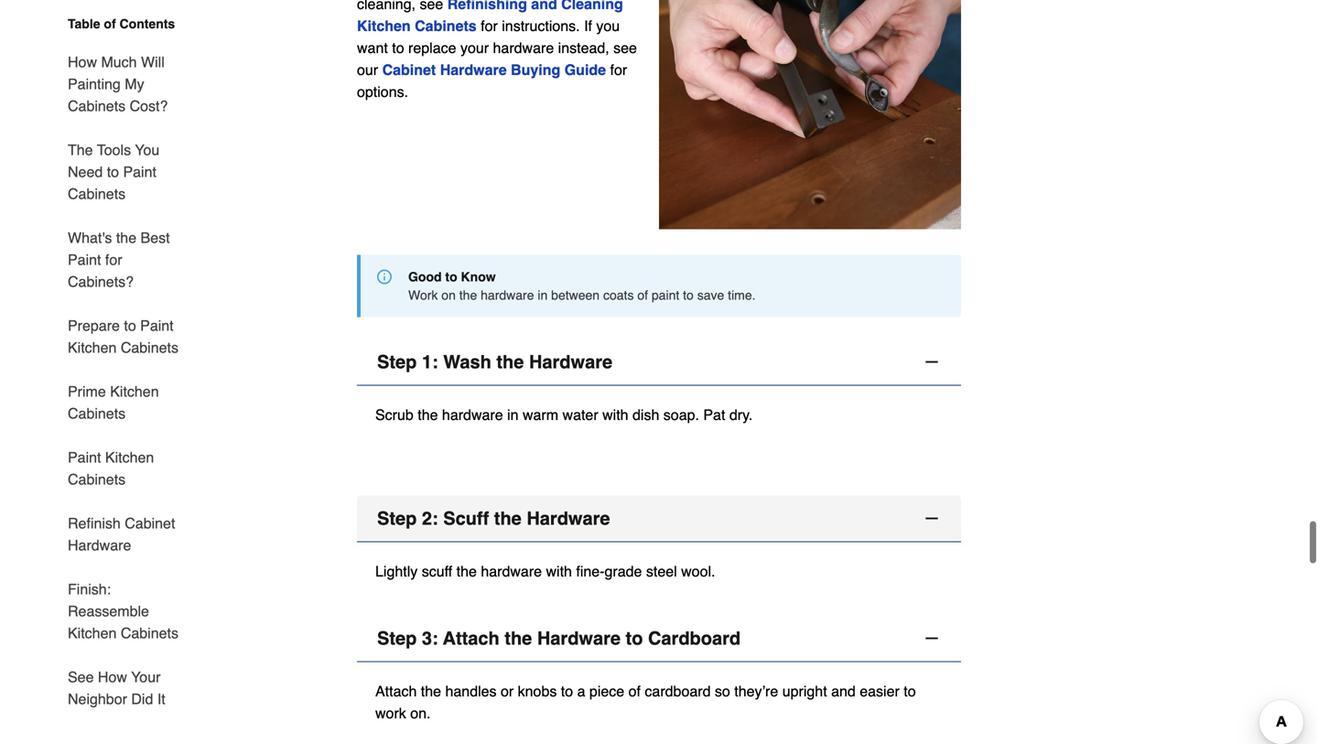 Task type: locate. For each thing, give the bounding box(es) containing it.
cleaning
[[561, 0, 623, 12]]

attach inside button
[[443, 628, 500, 649]]

step
[[377, 352, 417, 373], [377, 508, 417, 529], [377, 628, 417, 649]]

cabinet
[[382, 61, 436, 78], [125, 515, 175, 532]]

so
[[715, 683, 731, 700]]

for down see
[[610, 61, 627, 78]]

step 3: attach the hardware to cardboard button
[[357, 616, 961, 662]]

to left save
[[683, 288, 694, 303]]

table of contents
[[68, 16, 175, 31]]

the inside "good to know work on the hardware in between coats of paint to save time."
[[459, 288, 477, 303]]

in left warm
[[507, 407, 519, 423]]

cabinets up your
[[121, 625, 179, 642]]

buying
[[511, 61, 561, 78]]

info image
[[377, 270, 392, 284]]

cabinets inside finish: reassemble kitchen cabinets
[[121, 625, 179, 642]]

0 vertical spatial in
[[538, 288, 548, 303]]

how much will painting my cabinets cost?
[[68, 54, 168, 114]]

paint inside prepare to paint kitchen cabinets
[[140, 317, 174, 334]]

hardware for attach
[[537, 628, 621, 649]]

paint down prime kitchen cabinets
[[68, 449, 101, 466]]

cabinets up replace on the top of page
[[415, 17, 477, 34]]

cardboard
[[645, 683, 711, 700]]

0 vertical spatial attach
[[443, 628, 500, 649]]

the right scuff
[[457, 563, 477, 580]]

prime kitchen cabinets link
[[68, 370, 190, 436]]

1 horizontal spatial for
[[481, 17, 498, 34]]

for down refinishing
[[481, 17, 498, 34]]

step left 2:
[[377, 508, 417, 529]]

0 horizontal spatial attach
[[375, 683, 417, 700]]

hardware down step 2: scuff the hardware
[[481, 563, 542, 580]]

1 vertical spatial step
[[377, 508, 417, 529]]

to inside prepare to paint kitchen cabinets
[[124, 317, 136, 334]]

3:
[[422, 628, 438, 649]]

in
[[538, 288, 548, 303], [507, 407, 519, 423]]

paint kitchen cabinets link
[[68, 436, 190, 502]]

minus image inside step 1: wash the hardware button
[[923, 353, 941, 371]]

for up the cabinets?
[[105, 251, 122, 268]]

paint down you
[[123, 163, 157, 180]]

cost?
[[130, 98, 168, 114]]

attach right 3:
[[443, 628, 500, 649]]

the right scuff on the left bottom
[[494, 508, 522, 529]]

with left fine-
[[546, 563, 572, 580]]

step 3: attach the hardware to cardboard
[[377, 628, 741, 649]]

kitchen up want
[[357, 17, 411, 34]]

need
[[68, 163, 103, 180]]

hardware up fine-
[[527, 508, 610, 529]]

upright
[[783, 683, 827, 700]]

hardware
[[440, 61, 507, 78], [529, 352, 613, 373], [527, 508, 610, 529], [68, 537, 131, 554], [537, 628, 621, 649]]

hardware up buying
[[493, 39, 554, 56]]

of right piece
[[629, 683, 641, 700]]

0 horizontal spatial in
[[507, 407, 519, 423]]

to right prepare
[[124, 317, 136, 334]]

paint right prepare
[[140, 317, 174, 334]]

1 vertical spatial cabinet
[[125, 515, 175, 532]]

2 vertical spatial minus image
[[923, 629, 941, 648]]

of
[[104, 16, 116, 31], [638, 288, 648, 303], [629, 683, 641, 700]]

cabinet hardware buying guide link
[[382, 61, 606, 78]]

dry.
[[730, 407, 753, 423]]

minus image inside step 2: scuff the hardware button
[[923, 510, 941, 528]]

hardware down know at the top left of page
[[481, 288, 534, 303]]

hardware up 'scrub the hardware in warm water with dish soap. pat dry.'
[[529, 352, 613, 373]]

paint inside paint kitchen cabinets
[[68, 449, 101, 466]]

paint down what's
[[68, 251, 101, 268]]

good to know work on the hardware in between coats of paint to save time.
[[408, 270, 756, 303]]

pat
[[704, 407, 726, 423]]

how much will painting my cabinets cost? link
[[68, 40, 190, 128]]

paint
[[123, 163, 157, 180], [68, 251, 101, 268], [140, 317, 174, 334], [68, 449, 101, 466]]

cabinets inside prime kitchen cabinets
[[68, 405, 126, 422]]

step 2: scuff the hardware button
[[357, 496, 961, 542]]

1 vertical spatial and
[[832, 683, 856, 700]]

cabinets down painting
[[68, 98, 126, 114]]

paint kitchen cabinets
[[68, 449, 154, 488]]

the
[[68, 141, 93, 158]]

the right on
[[459, 288, 477, 303]]

with left dish
[[603, 407, 629, 423]]

want
[[357, 39, 388, 56]]

on.
[[410, 705, 431, 722]]

neighbor
[[68, 691, 127, 708]]

to right want
[[392, 39, 404, 56]]

the right wash on the left
[[497, 352, 524, 373]]

step left 3:
[[377, 628, 417, 649]]

grade
[[605, 563, 642, 580]]

kitchen inside refinishing and cleaning kitchen cabinets
[[357, 17, 411, 34]]

and up instructions.
[[531, 0, 557, 12]]

to left cardboard
[[626, 628, 643, 649]]

1 vertical spatial attach
[[375, 683, 417, 700]]

if
[[584, 17, 592, 34]]

prime
[[68, 383, 106, 400]]

to
[[392, 39, 404, 56], [107, 163, 119, 180], [445, 270, 458, 284], [683, 288, 694, 303], [124, 317, 136, 334], [626, 628, 643, 649], [561, 683, 573, 700], [904, 683, 916, 700]]

of right table
[[104, 16, 116, 31]]

attach up work
[[375, 683, 417, 700]]

1 vertical spatial minus image
[[923, 510, 941, 528]]

hardware down refinish
[[68, 537, 131, 554]]

cabinet down replace on the top of page
[[382, 61, 436, 78]]

a
[[577, 683, 586, 700]]

or
[[501, 683, 514, 700]]

work
[[375, 705, 406, 722]]

2 step from the top
[[377, 508, 417, 529]]

1 vertical spatial of
[[638, 288, 648, 303]]

cabinet inside refinish cabinet hardware
[[125, 515, 175, 532]]

1 horizontal spatial and
[[832, 683, 856, 700]]

kitchen down prepare
[[68, 339, 117, 356]]

refinish cabinet hardware link
[[68, 502, 190, 568]]

2 vertical spatial of
[[629, 683, 641, 700]]

prepare to paint kitchen cabinets link
[[68, 304, 190, 370]]

cabinets inside the tools you need to paint cabinets
[[68, 185, 126, 202]]

cabinets inside paint kitchen cabinets
[[68, 471, 126, 488]]

a person holding cabinet hardware in front of a door. image
[[659, 0, 961, 229]]

how up neighbor
[[98, 669, 127, 686]]

what's the best paint for cabinets? link
[[68, 216, 190, 304]]

of left paint
[[638, 288, 648, 303]]

dish
[[633, 407, 660, 423]]

for inside for instructions. if you want to replace your hardware instead, see our
[[481, 17, 498, 34]]

cabinets up prime kitchen cabinets 'link'
[[121, 339, 179, 356]]

the up on.
[[421, 683, 441, 700]]

to down tools
[[107, 163, 119, 180]]

see
[[614, 39, 637, 56]]

1 step from the top
[[377, 352, 417, 373]]

1 horizontal spatial attach
[[443, 628, 500, 649]]

coats
[[603, 288, 634, 303]]

save
[[697, 288, 725, 303]]

the left best
[[116, 229, 137, 246]]

cabinets inside prepare to paint kitchen cabinets
[[121, 339, 179, 356]]

hardware up a
[[537, 628, 621, 649]]

step 1: wash the hardware button
[[357, 339, 961, 386]]

2 vertical spatial for
[[105, 251, 122, 268]]

3 step from the top
[[377, 628, 417, 649]]

0 vertical spatial cabinet
[[382, 61, 436, 78]]

2 minus image from the top
[[923, 510, 941, 528]]

cabinet right refinish
[[125, 515, 175, 532]]

kitchen right prime in the left of the page
[[110, 383, 159, 400]]

cabinets up refinish
[[68, 471, 126, 488]]

the inside step 3: attach the hardware to cardboard button
[[505, 628, 532, 649]]

and
[[531, 0, 557, 12], [832, 683, 856, 700]]

for inside what's the best paint for cabinets?
[[105, 251, 122, 268]]

and inside refinishing and cleaning kitchen cabinets
[[531, 0, 557, 12]]

cabinets down prime in the left of the page
[[68, 405, 126, 422]]

scuff
[[422, 563, 453, 580]]

0 horizontal spatial for
[[105, 251, 122, 268]]

you
[[135, 141, 160, 158]]

2 vertical spatial step
[[377, 628, 417, 649]]

2 horizontal spatial for
[[610, 61, 627, 78]]

hardware
[[493, 39, 554, 56], [481, 288, 534, 303], [442, 407, 503, 423], [481, 563, 542, 580]]

1 minus image from the top
[[923, 353, 941, 371]]

0 vertical spatial how
[[68, 54, 97, 71]]

how up painting
[[68, 54, 97, 71]]

and left "easier"
[[832, 683, 856, 700]]

the tools you need to paint cabinets
[[68, 141, 160, 202]]

kitchen down prime kitchen cabinets 'link'
[[105, 449, 154, 466]]

what's the best paint for cabinets?
[[68, 229, 170, 290]]

piece
[[590, 683, 625, 700]]

finish:
[[68, 581, 111, 598]]

1 horizontal spatial with
[[603, 407, 629, 423]]

to inside for instructions. if you want to replace your hardware instead, see our
[[392, 39, 404, 56]]

contents
[[120, 16, 175, 31]]

0 horizontal spatial cabinet
[[125, 515, 175, 532]]

hardware inside for instructions. if you want to replace your hardware instead, see our
[[493, 39, 554, 56]]

attach
[[443, 628, 500, 649], [375, 683, 417, 700]]

the right scrub at the left
[[418, 407, 438, 423]]

1 vertical spatial for
[[610, 61, 627, 78]]

my
[[125, 76, 144, 92]]

the up or
[[505, 628, 532, 649]]

1 horizontal spatial in
[[538, 288, 548, 303]]

0 vertical spatial and
[[531, 0, 557, 12]]

scuff
[[443, 508, 489, 529]]

0 horizontal spatial and
[[531, 0, 557, 12]]

did
[[131, 691, 153, 708]]

for instructions. if you want to replace your hardware instead, see our
[[357, 17, 637, 78]]

cabinets inside refinishing and cleaning kitchen cabinets
[[415, 17, 477, 34]]

fine-
[[576, 563, 605, 580]]

paint inside the tools you need to paint cabinets
[[123, 163, 157, 180]]

0 vertical spatial step
[[377, 352, 417, 373]]

0 vertical spatial for
[[481, 17, 498, 34]]

minus image inside step 3: attach the hardware to cardboard button
[[923, 629, 941, 648]]

with
[[603, 407, 629, 423], [546, 563, 572, 580]]

1 vertical spatial how
[[98, 669, 127, 686]]

the
[[116, 229, 137, 246], [459, 288, 477, 303], [497, 352, 524, 373], [418, 407, 438, 423], [494, 508, 522, 529], [457, 563, 477, 580], [505, 628, 532, 649], [421, 683, 441, 700]]

minus image
[[923, 353, 941, 371], [923, 510, 941, 528], [923, 629, 941, 648]]

kitchen down reassemble in the bottom left of the page
[[68, 625, 117, 642]]

cabinets down need
[[68, 185, 126, 202]]

hardware down your
[[440, 61, 507, 78]]

what's
[[68, 229, 112, 246]]

and inside "attach the handles or knobs to a piece of cardboard so they're upright and easier to work on."
[[832, 683, 856, 700]]

for
[[481, 17, 498, 34], [610, 61, 627, 78], [105, 251, 122, 268]]

in inside "good to know work on the hardware in between coats of paint to save time."
[[538, 288, 548, 303]]

in left "between"
[[538, 288, 548, 303]]

step left "1:"
[[377, 352, 417, 373]]

how inside see how your neighbor did it
[[98, 669, 127, 686]]

will
[[141, 54, 165, 71]]

0 vertical spatial minus image
[[923, 353, 941, 371]]

0 horizontal spatial with
[[546, 563, 572, 580]]

for inside for options.
[[610, 61, 627, 78]]

table of contents element
[[53, 15, 190, 711]]

3 minus image from the top
[[923, 629, 941, 648]]



Task type: describe. For each thing, give the bounding box(es) containing it.
cabinets inside how much will painting my cabinets cost?
[[68, 98, 126, 114]]

warm
[[523, 407, 559, 423]]

easier
[[860, 683, 900, 700]]

refinish
[[68, 515, 121, 532]]

how inside how much will painting my cabinets cost?
[[68, 54, 97, 71]]

know
[[461, 270, 496, 284]]

finish: reassemble kitchen cabinets link
[[68, 568, 190, 656]]

to left a
[[561, 683, 573, 700]]

handles
[[445, 683, 497, 700]]

wool.
[[681, 563, 716, 580]]

steel
[[646, 563, 677, 580]]

attach inside "attach the handles or knobs to a piece of cardboard so they're upright and easier to work on."
[[375, 683, 417, 700]]

wash
[[443, 352, 492, 373]]

the tools you need to paint cabinets link
[[68, 128, 190, 216]]

kitchen inside prepare to paint kitchen cabinets
[[68, 339, 117, 356]]

our
[[357, 61, 378, 78]]

refinish cabinet hardware
[[68, 515, 175, 554]]

lightly
[[375, 563, 418, 580]]

2:
[[422, 508, 438, 529]]

scrub
[[375, 407, 414, 423]]

of inside "attach the handles or knobs to a piece of cardboard so they're upright and easier to work on."
[[629, 683, 641, 700]]

hardware inside "good to know work on the hardware in between coats of paint to save time."
[[481, 288, 534, 303]]

for options.
[[357, 61, 627, 100]]

instead,
[[558, 39, 610, 56]]

the inside step 1: wash the hardware button
[[497, 352, 524, 373]]

scrub the hardware in warm water with dish soap. pat dry.
[[375, 407, 753, 423]]

cardboard
[[648, 628, 741, 649]]

prepare
[[68, 317, 120, 334]]

1 horizontal spatial cabinet
[[382, 61, 436, 78]]

between
[[551, 288, 600, 303]]

cabinets?
[[68, 273, 134, 290]]

step for step 1: wash the hardware
[[377, 352, 417, 373]]

hardware for scuff
[[527, 508, 610, 529]]

kitchen inside finish: reassemble kitchen cabinets
[[68, 625, 117, 642]]

1 vertical spatial with
[[546, 563, 572, 580]]

step for step 2: scuff the hardware
[[377, 508, 417, 529]]

to up on
[[445, 270, 458, 284]]

for for for instructions. if you want to replace your hardware instead, see our
[[481, 17, 498, 34]]

finish: reassemble kitchen cabinets
[[68, 581, 179, 642]]

work
[[408, 288, 438, 303]]

attach the handles or knobs to a piece of cardboard so they're upright and easier to work on.
[[375, 683, 916, 722]]

guide
[[565, 61, 606, 78]]

your
[[131, 669, 161, 686]]

paint inside what's the best paint for cabinets?
[[68, 251, 101, 268]]

prepare to paint kitchen cabinets
[[68, 317, 179, 356]]

see
[[68, 669, 94, 686]]

to inside the tools you need to paint cabinets
[[107, 163, 119, 180]]

reassemble
[[68, 603, 149, 620]]

hardware inside refinish cabinet hardware
[[68, 537, 131, 554]]

table
[[68, 16, 100, 31]]

painting
[[68, 76, 121, 92]]

cabinet hardware buying guide
[[382, 61, 606, 78]]

refinishing and cleaning kitchen cabinets link
[[357, 0, 623, 34]]

your
[[461, 39, 489, 56]]

0 vertical spatial of
[[104, 16, 116, 31]]

minus image for step 3: attach the hardware to cardboard
[[923, 629, 941, 648]]

the inside "attach the handles or knobs to a piece of cardboard so they're upright and easier to work on."
[[421, 683, 441, 700]]

for for for options.
[[610, 61, 627, 78]]

to right "easier"
[[904, 683, 916, 700]]

to inside button
[[626, 628, 643, 649]]

it
[[157, 691, 165, 708]]

hardware for wash
[[529, 352, 613, 373]]

prime kitchen cabinets
[[68, 383, 159, 422]]

step for step 3: attach the hardware to cardboard
[[377, 628, 417, 649]]

step 2: scuff the hardware
[[377, 508, 610, 529]]

see how your neighbor did it
[[68, 669, 165, 708]]

best
[[141, 229, 170, 246]]

soap.
[[664, 407, 700, 423]]

kitchen inside paint kitchen cabinets
[[105, 449, 154, 466]]

see how your neighbor did it link
[[68, 656, 190, 711]]

minus image for step 2: scuff the hardware
[[923, 510, 941, 528]]

paint
[[652, 288, 680, 303]]

1 vertical spatial in
[[507, 407, 519, 423]]

they're
[[735, 683, 779, 700]]

the inside step 2: scuff the hardware button
[[494, 508, 522, 529]]

instructions.
[[502, 17, 580, 34]]

tools
[[97, 141, 131, 158]]

refinishing and cleaning kitchen cabinets
[[357, 0, 623, 34]]

0 vertical spatial with
[[603, 407, 629, 423]]

on
[[442, 288, 456, 303]]

hardware down wash on the left
[[442, 407, 503, 423]]

the inside what's the best paint for cabinets?
[[116, 229, 137, 246]]

options.
[[357, 83, 408, 100]]

time.
[[728, 288, 756, 303]]

good
[[408, 270, 442, 284]]

kitchen inside prime kitchen cabinets
[[110, 383, 159, 400]]

1:
[[422, 352, 438, 373]]

lightly scuff the hardware with fine-grade steel wool.
[[375, 563, 716, 580]]

water
[[563, 407, 599, 423]]

of inside "good to know work on the hardware in between coats of paint to save time."
[[638, 288, 648, 303]]

knobs
[[518, 683, 557, 700]]

refinishing
[[448, 0, 527, 12]]

minus image for step 1: wash the hardware
[[923, 353, 941, 371]]



Task type: vqa. For each thing, say whether or not it's contained in the screenshot.
for in the for instructions. If you want to replace your hardware instead, see our
yes



